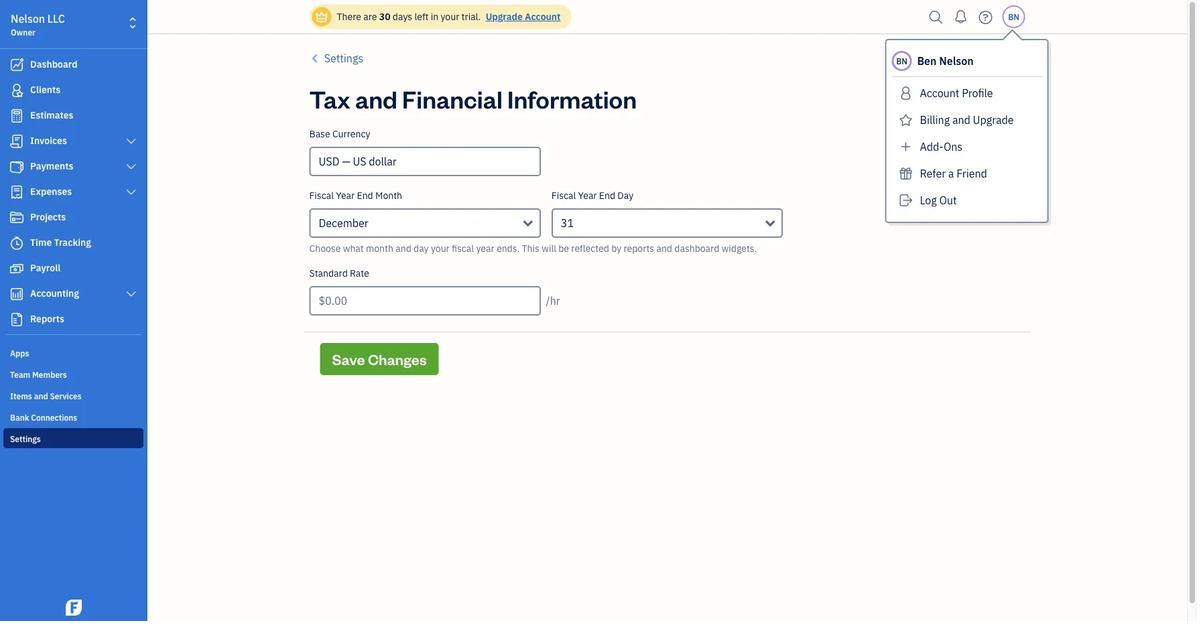 Task type: describe. For each thing, give the bounding box(es) containing it.
crown image
[[315, 10, 329, 24]]

bank connections
[[10, 412, 77, 423]]

upgrade account link
[[483, 10, 561, 23]]

and right reports
[[657, 242, 673, 255]]

timer image
[[9, 237, 25, 250]]

days
[[393, 10, 413, 23]]

out
[[940, 193, 957, 208]]

0 horizontal spatial upgrade
[[486, 10, 523, 23]]

payments
[[30, 160, 73, 172]]

ben
[[918, 54, 937, 68]]

month
[[376, 189, 402, 202]]

projects link
[[3, 206, 144, 230]]

billing and upgrade image
[[898, 109, 915, 131]]

items and services
[[10, 391, 82, 402]]

december
[[319, 216, 369, 230]]

go to help image
[[975, 7, 997, 27]]

settings link
[[3, 429, 144, 449]]

settings button
[[310, 50, 364, 66]]

fiscal for 31
[[552, 189, 576, 202]]

year for 31
[[579, 189, 597, 202]]

team members
[[10, 370, 67, 380]]

search image
[[926, 7, 947, 27]]

end for december
[[357, 189, 373, 202]]

fiscal year end day
[[552, 189, 634, 202]]

dashboard
[[30, 58, 78, 70]]

account profile image
[[898, 82, 915, 104]]

refer a friend image
[[898, 163, 915, 184]]

this
[[522, 242, 540, 255]]

0 vertical spatial account
[[525, 10, 561, 23]]

Fiscal Year End Day field
[[552, 209, 783, 238]]

month
[[366, 242, 394, 255]]

estimates
[[30, 109, 73, 121]]

reports
[[624, 242, 655, 255]]

chevron large down image for payments
[[125, 162, 137, 172]]

base
[[310, 128, 330, 140]]

account profile
[[920, 86, 994, 100]]

main element
[[0, 0, 181, 622]]

reflected
[[572, 242, 610, 255]]

billing and upgrade button
[[892, 109, 1043, 131]]

refer
[[920, 167, 946, 181]]

profile
[[963, 86, 994, 100]]

time tracking link
[[3, 231, 144, 256]]

report image
[[9, 313, 25, 327]]

invoices link
[[3, 129, 144, 154]]

dashboard link
[[3, 53, 144, 77]]

save
[[332, 350, 365, 369]]

payroll
[[30, 262, 61, 274]]

settings inside "settings" button
[[324, 51, 364, 65]]

accounting
[[30, 287, 79, 300]]

add ons image
[[898, 136, 915, 158]]

refer a friend link
[[892, 163, 1043, 184]]

bn button
[[1003, 5, 1026, 28]]

save changes
[[332, 350, 427, 369]]

ben nelson
[[918, 54, 974, 68]]

in
[[431, 10, 439, 23]]

apps
[[10, 348, 29, 359]]

log out image
[[898, 190, 915, 211]]

choose what month and day your fiscal year ends. this will be reflected by reports and dashboard widgets.
[[310, 242, 757, 255]]

services
[[50, 391, 82, 402]]

year
[[476, 242, 495, 255]]

items
[[10, 391, 32, 402]]

log out button
[[892, 190, 1043, 211]]

log out
[[920, 193, 957, 208]]

Standard Rate text field
[[310, 286, 541, 316]]

log
[[920, 193, 937, 208]]

there are 30 days left in your trial. upgrade account
[[337, 10, 561, 23]]

clients
[[30, 83, 61, 96]]

bank
[[10, 412, 29, 423]]

add-ons link
[[892, 136, 1043, 158]]

and for upgrade
[[953, 113, 971, 127]]

team
[[10, 370, 30, 380]]

add-ons
[[920, 140, 963, 154]]

there
[[337, 10, 361, 23]]

account profile link
[[892, 82, 1043, 104]]

end for 31
[[599, 189, 616, 202]]

money image
[[9, 262, 25, 276]]

ons
[[944, 140, 963, 154]]

settings inside settings link
[[10, 434, 41, 445]]

add-
[[920, 140, 944, 154]]

day
[[414, 242, 429, 255]]

estimate image
[[9, 109, 25, 123]]

a
[[949, 167, 955, 181]]

payments link
[[3, 155, 144, 179]]

notifications image
[[951, 3, 972, 30]]

time
[[30, 236, 52, 249]]

1 vertical spatial bn
[[897, 56, 908, 66]]

reports
[[30, 313, 64, 325]]



Task type: vqa. For each thing, say whether or not it's contained in the screenshot.
the this inside the Automatically send payment reminders for this client's invoices.
no



Task type: locate. For each thing, give the bounding box(es) containing it.
and right items
[[34, 391, 48, 402]]

reports link
[[3, 308, 144, 332]]

financial
[[402, 82, 503, 114]]

30
[[379, 10, 391, 23]]

0 vertical spatial chevron large down image
[[125, 162, 137, 172]]

fiscal
[[452, 242, 474, 255]]

payment image
[[9, 160, 25, 174]]

chevron large down image inside invoices link
[[125, 136, 137, 147]]

accounting link
[[3, 282, 144, 306]]

expense image
[[9, 186, 25, 199]]

end left month
[[357, 189, 373, 202]]

settings down bank
[[10, 434, 41, 445]]

end
[[357, 189, 373, 202], [599, 189, 616, 202]]

what
[[343, 242, 364, 255]]

items and services link
[[3, 386, 144, 406]]

account
[[525, 10, 561, 23], [920, 86, 960, 100]]

tax
[[310, 82, 351, 114]]

settings right chevronleft icon
[[324, 51, 364, 65]]

1 vertical spatial account
[[920, 86, 960, 100]]

billing and upgrade
[[920, 113, 1014, 127]]

your right day
[[431, 242, 450, 255]]

widgets.
[[722, 242, 757, 255]]

2 end from the left
[[599, 189, 616, 202]]

0 vertical spatial bn
[[1009, 11, 1020, 22]]

trial.
[[462, 10, 481, 23]]

2 year from the left
[[579, 189, 597, 202]]

chevron large down image up expenses link
[[125, 162, 137, 172]]

and up currency
[[355, 82, 398, 114]]

0 vertical spatial settings
[[324, 51, 364, 65]]

members
[[32, 370, 67, 380]]

1 chevron large down image from the top
[[125, 162, 137, 172]]

day
[[618, 189, 634, 202]]

chevron large down image
[[125, 162, 137, 172], [125, 289, 137, 300]]

and for financial
[[355, 82, 398, 114]]

tax and financial information
[[310, 82, 637, 114]]

invoice image
[[9, 135, 25, 148]]

clients link
[[3, 78, 144, 103]]

fiscal year end month
[[310, 189, 402, 202]]

1 horizontal spatial settings
[[324, 51, 364, 65]]

2 fiscal from the left
[[552, 189, 576, 202]]

team members link
[[3, 364, 144, 384]]

0 horizontal spatial settings
[[10, 434, 41, 445]]

freshbooks image
[[63, 600, 85, 616]]

owner
[[11, 27, 35, 38]]

projects
[[30, 211, 66, 223]]

time tracking
[[30, 236, 91, 249]]

Fiscal Year End Month field
[[310, 209, 541, 238]]

upgrade down 'profile'
[[974, 113, 1014, 127]]

1 fiscal from the left
[[310, 189, 334, 202]]

and for services
[[34, 391, 48, 402]]

1 horizontal spatial year
[[579, 189, 597, 202]]

0 horizontal spatial bn
[[897, 56, 908, 66]]

1 horizontal spatial account
[[920, 86, 960, 100]]

and inside 'items and services' link
[[34, 391, 48, 402]]

settings
[[324, 51, 364, 65], [10, 434, 41, 445]]

upgrade right trial.
[[486, 10, 523, 23]]

chevron large down image for expenses
[[125, 187, 137, 198]]

0 horizontal spatial fiscal
[[310, 189, 334, 202]]

0 horizontal spatial account
[[525, 10, 561, 23]]

2 chevron large down image from the top
[[125, 289, 137, 300]]

bn inside bn 'dropdown button'
[[1009, 11, 1020, 22]]

chart image
[[9, 288, 25, 301]]

1 year from the left
[[336, 189, 355, 202]]

31
[[561, 216, 574, 230]]

your right in
[[441, 10, 460, 23]]

bank connections link
[[3, 407, 144, 427]]

0 vertical spatial nelson
[[11, 12, 45, 26]]

and inside "billing and upgrade" "button"
[[953, 113, 971, 127]]

are
[[364, 10, 377, 23]]

1 horizontal spatial nelson
[[940, 54, 974, 68]]

chevron large down image up payments link
[[125, 136, 137, 147]]

expenses
[[30, 185, 72, 198]]

1 vertical spatial chevron large down image
[[125, 187, 137, 198]]

standard
[[310, 267, 348, 280]]

1 vertical spatial settings
[[10, 434, 41, 445]]

fiscal up 31
[[552, 189, 576, 202]]

/hr
[[546, 294, 560, 308]]

chevron large down image for accounting
[[125, 289, 137, 300]]

year
[[336, 189, 355, 202], [579, 189, 597, 202]]

0 horizontal spatial nelson
[[11, 12, 45, 26]]

fiscal for december
[[310, 189, 334, 202]]

bn left ben
[[897, 56, 908, 66]]

2 chevron large down image from the top
[[125, 187, 137, 198]]

nelson up owner
[[11, 12, 45, 26]]

nelson inside nelson llc owner
[[11, 12, 45, 26]]

1 vertical spatial nelson
[[940, 54, 974, 68]]

fiscal up december
[[310, 189, 334, 202]]

apps link
[[3, 343, 144, 363]]

1 horizontal spatial end
[[599, 189, 616, 202]]

nelson
[[11, 12, 45, 26], [940, 54, 974, 68]]

1 end from the left
[[357, 189, 373, 202]]

1 vertical spatial chevron large down image
[[125, 289, 137, 300]]

llc
[[48, 12, 65, 26]]

client image
[[9, 84, 25, 97]]

friend
[[957, 167, 988, 181]]

year up december
[[336, 189, 355, 202]]

and right billing
[[953, 113, 971, 127]]

nelson right ben
[[940, 54, 974, 68]]

chevron large down image for invoices
[[125, 136, 137, 147]]

be
[[559, 242, 569, 255]]

0 vertical spatial upgrade
[[486, 10, 523, 23]]

1 vertical spatial your
[[431, 242, 450, 255]]

currency
[[333, 128, 371, 140]]

dashboard
[[675, 242, 720, 255]]

and
[[355, 82, 398, 114], [953, 113, 971, 127], [396, 242, 412, 255], [657, 242, 673, 255], [34, 391, 48, 402]]

invoices
[[30, 134, 67, 147]]

estimates link
[[3, 104, 144, 128]]

dashboard image
[[9, 58, 25, 72]]

connections
[[31, 412, 77, 423]]

upgrade
[[486, 10, 523, 23], [974, 113, 1014, 127]]

expenses link
[[3, 180, 144, 205]]

and left day
[[396, 242, 412, 255]]

chevron large down image inside payments link
[[125, 162, 137, 172]]

chevron large down image down payroll link
[[125, 289, 137, 300]]

left
[[415, 10, 429, 23]]

1 vertical spatial upgrade
[[974, 113, 1014, 127]]

billing
[[920, 113, 950, 127]]

base currency
[[310, 128, 371, 140]]

year left day
[[579, 189, 597, 202]]

chevron large down image
[[125, 136, 137, 147], [125, 187, 137, 198]]

1 chevron large down image from the top
[[125, 136, 137, 147]]

project image
[[9, 211, 25, 225]]

rate
[[350, 267, 369, 280]]

by
[[612, 242, 622, 255]]

standard rate
[[310, 267, 369, 280]]

0 horizontal spatial year
[[336, 189, 355, 202]]

bn
[[1009, 11, 1020, 22], [897, 56, 908, 66]]

0 horizontal spatial end
[[357, 189, 373, 202]]

upgrade inside "billing and upgrade" "button"
[[974, 113, 1014, 127]]

year for december
[[336, 189, 355, 202]]

information
[[508, 82, 637, 114]]

ends.
[[497, 242, 520, 255]]

bn right go to help icon
[[1009, 11, 1020, 22]]

end left day
[[599, 189, 616, 202]]

payroll link
[[3, 257, 144, 281]]

1 horizontal spatial upgrade
[[974, 113, 1014, 127]]

nelson llc owner
[[11, 12, 65, 38]]

choose
[[310, 242, 341, 255]]

0 vertical spatial chevron large down image
[[125, 136, 137, 147]]

Currency text field
[[311, 148, 540, 175]]

0 vertical spatial your
[[441, 10, 460, 23]]

1 horizontal spatial fiscal
[[552, 189, 576, 202]]

chevronleft image
[[310, 50, 322, 66]]

will
[[542, 242, 557, 255]]

changes
[[368, 350, 427, 369]]

chevron large down image up projects link
[[125, 187, 137, 198]]

account inside account profile link
[[920, 86, 960, 100]]

1 horizontal spatial bn
[[1009, 11, 1020, 22]]

refer a friend
[[920, 167, 988, 181]]



